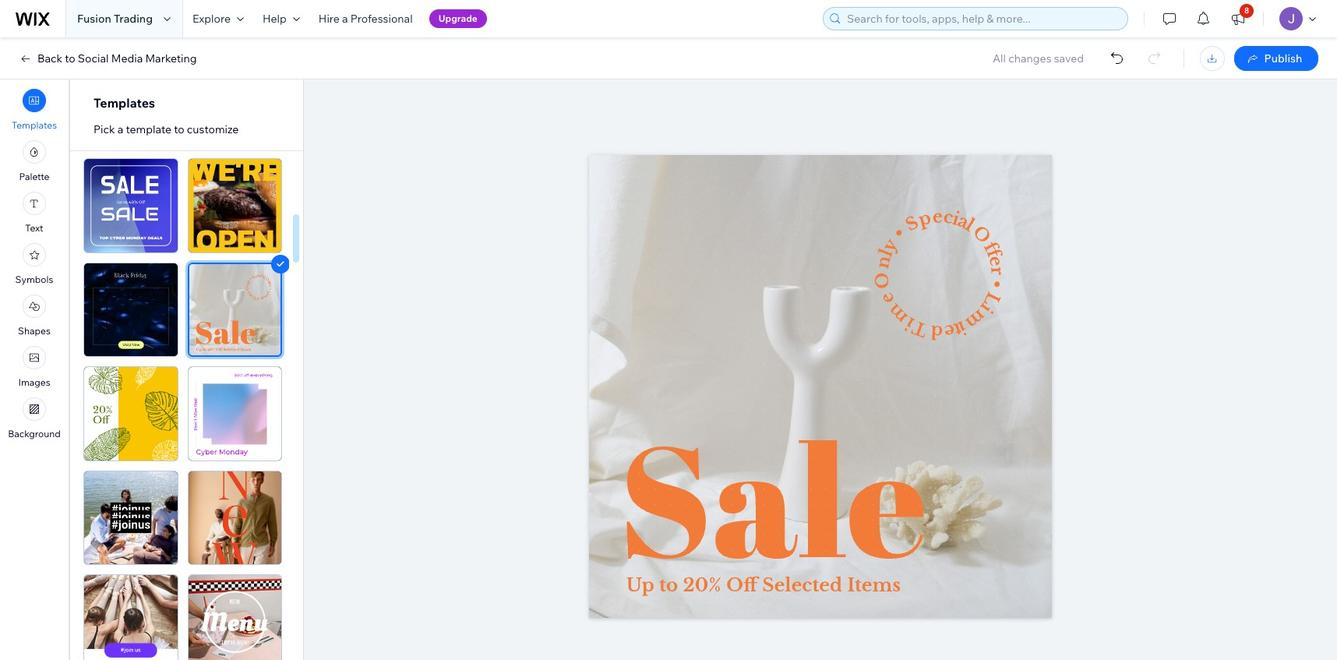 Task type: describe. For each thing, give the bounding box(es) containing it.
changes
[[1009, 51, 1052, 65]]

0 vertical spatial to
[[65, 51, 75, 65]]

all changes saved
[[993, 51, 1084, 65]]

symbols button
[[15, 243, 53, 285]]

upgrade button
[[429, 9, 487, 28]]

pick a template to customize
[[94, 122, 239, 136]]

back to social media marketing
[[37, 51, 197, 65]]

fusion
[[77, 12, 111, 26]]

palette button
[[19, 140, 50, 182]]

pick
[[94, 122, 115, 136]]

shapes button
[[18, 295, 51, 337]]

template
[[126, 122, 172, 136]]

professional
[[351, 12, 413, 26]]

back to social media marketing button
[[19, 51, 197, 65]]

templates button
[[12, 89, 57, 131]]

hire
[[319, 12, 340, 26]]

1 horizontal spatial templates
[[94, 95, 155, 111]]

8 button
[[1221, 0, 1256, 37]]

a for professional
[[342, 12, 348, 26]]

fusion trading
[[77, 12, 153, 26]]

templates inside menu
[[12, 119, 57, 131]]

media
[[111, 51, 143, 65]]

menu containing templates
[[0, 84, 69, 444]]

marketing
[[145, 51, 197, 65]]

Search for tools, apps, help & more... field
[[843, 8, 1123, 30]]



Task type: locate. For each thing, give the bounding box(es) containing it.
hire a professional
[[319, 12, 413, 26]]

background button
[[8, 398, 61, 440]]

templates up palette button
[[12, 119, 57, 131]]

0 horizontal spatial templates
[[12, 119, 57, 131]]

1 vertical spatial templates
[[12, 119, 57, 131]]

to
[[65, 51, 75, 65], [174, 122, 185, 136]]

customize
[[187, 122, 239, 136]]

1 vertical spatial to
[[174, 122, 185, 136]]

help
[[263, 12, 287, 26]]

symbols
[[15, 274, 53, 285]]

publish
[[1265, 51, 1303, 65]]

help button
[[253, 0, 309, 37]]

menu
[[0, 84, 69, 444]]

0 horizontal spatial to
[[65, 51, 75, 65]]

images button
[[18, 346, 50, 388]]

palette
[[19, 171, 50, 182]]

0 vertical spatial a
[[342, 12, 348, 26]]

hire a professional link
[[309, 0, 422, 37]]

1 horizontal spatial to
[[174, 122, 185, 136]]

a right pick
[[117, 122, 123, 136]]

to right template
[[174, 122, 185, 136]]

social
[[78, 51, 109, 65]]

upgrade
[[439, 12, 478, 24]]

8
[[1245, 5, 1250, 16]]

text button
[[23, 192, 46, 234]]

templates up pick
[[94, 95, 155, 111]]

shapes
[[18, 325, 51, 337]]

to right back at the left
[[65, 51, 75, 65]]

explore
[[193, 12, 231, 26]]

1 vertical spatial a
[[117, 122, 123, 136]]

back
[[37, 51, 62, 65]]

a for template
[[117, 122, 123, 136]]

1 horizontal spatial a
[[342, 12, 348, 26]]

0 vertical spatial templates
[[94, 95, 155, 111]]

saved
[[1054, 51, 1084, 65]]

templates
[[94, 95, 155, 111], [12, 119, 57, 131]]

all
[[993, 51, 1006, 65]]

0 horizontal spatial a
[[117, 122, 123, 136]]

a right hire
[[342, 12, 348, 26]]

background
[[8, 428, 61, 440]]

text
[[25, 222, 43, 234]]

trading
[[114, 12, 153, 26]]

a
[[342, 12, 348, 26], [117, 122, 123, 136]]

images
[[18, 377, 50, 388]]

publish button
[[1235, 46, 1319, 71]]



Task type: vqa. For each thing, say whether or not it's contained in the screenshot.
NEWEST APPS link
no



